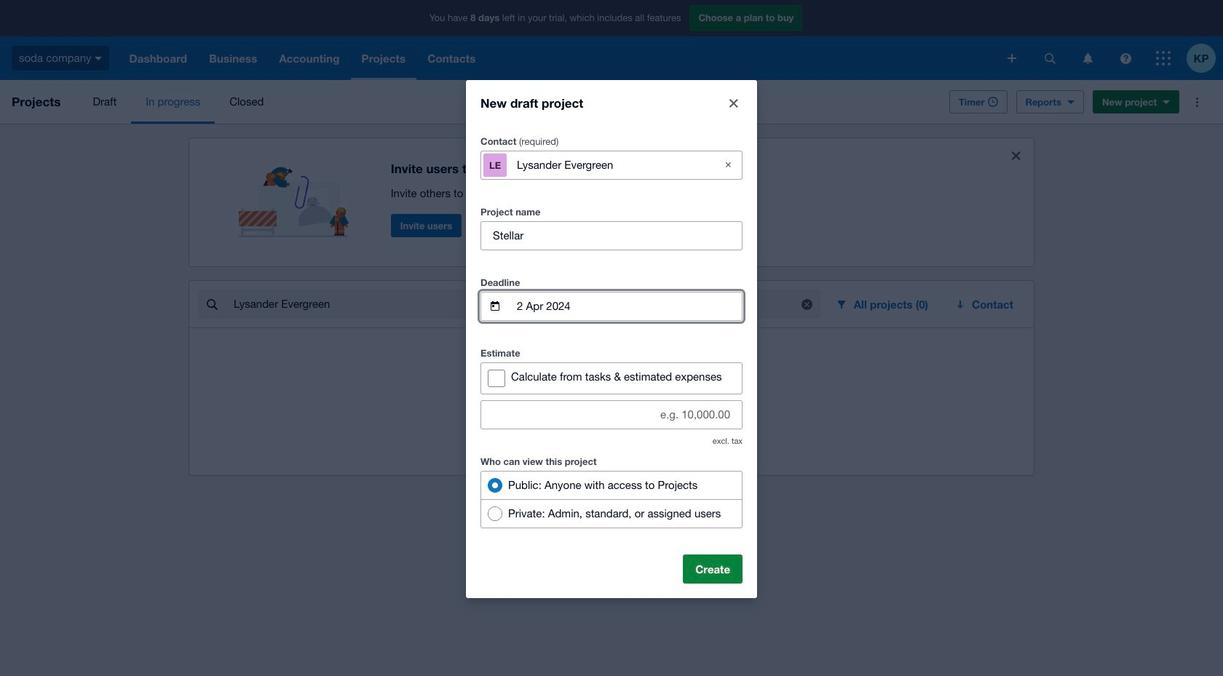 Task type: describe. For each thing, give the bounding box(es) containing it.
Pick a date field
[[516, 292, 742, 320]]

Search in progress projects search field
[[232, 291, 788, 318]]

Find or create a contact field
[[516, 151, 708, 179]]

1 horizontal spatial svg image
[[1121, 53, 1132, 64]]



Task type: vqa. For each thing, say whether or not it's contained in the screenshot.
middle svg image
yes



Task type: locate. For each thing, give the bounding box(es) containing it.
dialog
[[466, 80, 758, 598]]

None field
[[481, 222, 742, 249]]

banner
[[0, 0, 1224, 80]]

svg image
[[1157, 51, 1171, 66], [1045, 53, 1056, 64], [1084, 53, 1093, 64], [95, 57, 102, 60]]

group
[[481, 471, 743, 528]]

e.g. 10,000.00 field
[[481, 401, 742, 429]]

svg image
[[1121, 53, 1132, 64], [1008, 54, 1017, 63]]

0 horizontal spatial svg image
[[1008, 54, 1017, 63]]

invite users to projects image
[[239, 150, 356, 237]]

clear image
[[714, 150, 743, 180]]



